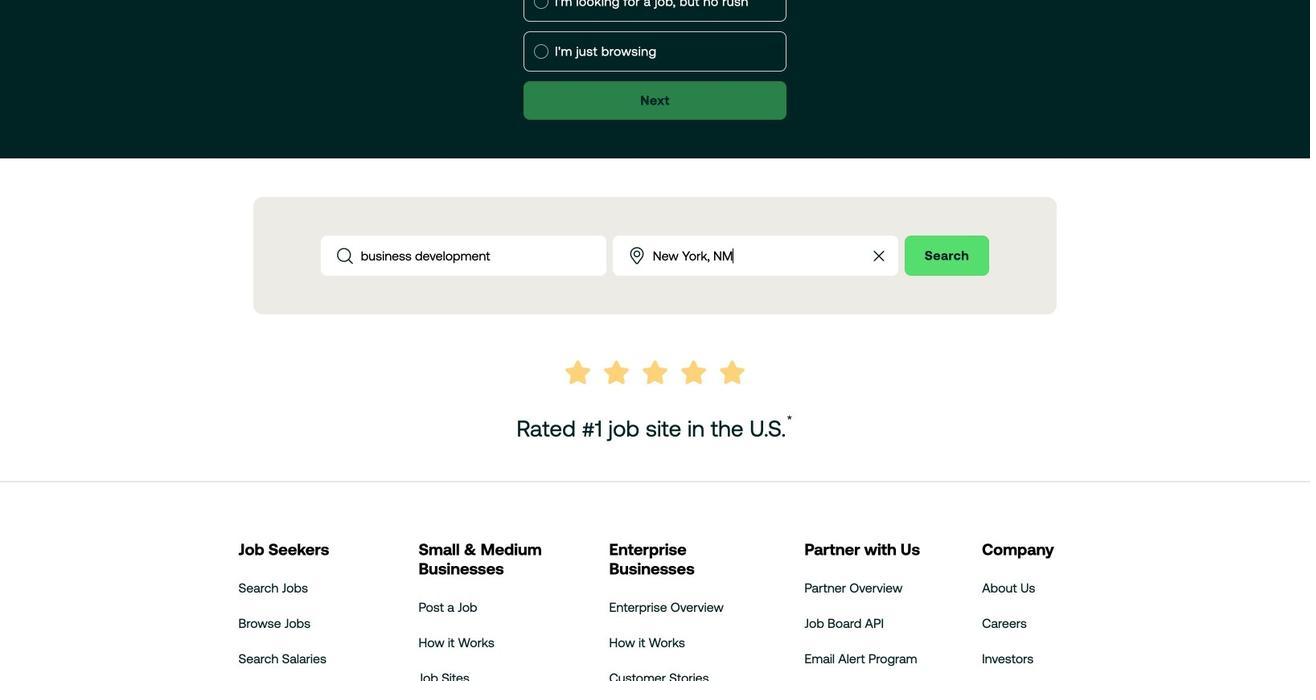 Task type: vqa. For each thing, say whether or not it's contained in the screenshot.
Search location or remote field
no



Task type: locate. For each thing, give the bounding box(es) containing it.
None field
[[321, 236, 606, 276], [613, 236, 898, 276], [613, 236, 898, 276]]

Search job title or keyword text field
[[361, 236, 606, 275]]

None radio
[[534, 0, 549, 9], [534, 44, 549, 59], [534, 0, 549, 9], [534, 44, 549, 59]]



Task type: describe. For each thing, give the bounding box(es) containing it.
none field search job title or keyword
[[321, 236, 606, 276]]

clear image
[[869, 246, 889, 265]]

Search location or remote text field
[[653, 236, 853, 275]]



